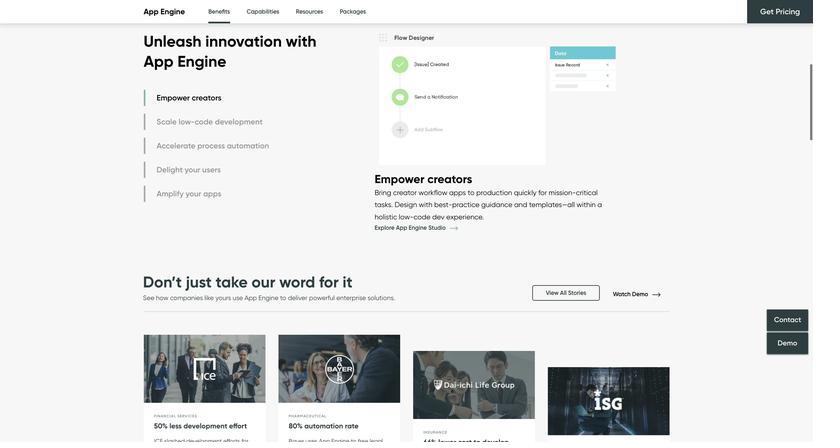 Task type: describe. For each thing, give the bounding box(es) containing it.
dai-ichi centralizes systems & databases on 1 platform image
[[413, 352, 535, 420]]

and
[[514, 201, 527, 209]]

creator
[[393, 189, 417, 197]]

delight
[[157, 165, 183, 175]]

0 horizontal spatial automation
[[227, 141, 269, 151]]

quickly
[[514, 189, 537, 197]]

all
[[560, 290, 567, 297]]

take
[[216, 273, 248, 292]]

50% less development effort
[[154, 422, 247, 431]]

resources link
[[296, 0, 323, 24]]

accelerate process automation link
[[144, 138, 271, 154]]

accelerate
[[157, 141, 196, 151]]

amplify
[[157, 189, 184, 199]]

empower creators bring creator workflow apps to production quickly for mission-critical tasks. design with best-practice guidance and templates—all within a holistic low-code dev experience​.
[[375, 172, 602, 221]]

creators for empower creators
[[192, 93, 222, 103]]

with inside unleash innovation with app engine
[[286, 31, 317, 51]]

empower for empower creators bring creator workflow apps to production quickly for mission-critical tasks. design with best-practice guidance and templates—all within a holistic low-code dev experience​.
[[375, 172, 425, 186]]

how
[[156, 294, 168, 302]]

code inside the empower creators bring creator workflow apps to production quickly for mission-critical tasks. design with best-practice guidance and templates—all within a holistic low-code dev experience​.
[[414, 213, 431, 221]]

to inside don't just take our word for it see how companies like yours use app engine to deliver powerful enterprise solutions.
[[280, 294, 286, 302]]

view
[[546, 290, 559, 297]]

deliver
[[288, 294, 308, 302]]

watch demo
[[613, 291, 650, 298]]

workflow
[[419, 189, 447, 197]]

empower for empower creators
[[157, 93, 190, 103]]

best-
[[434, 201, 452, 209]]

capabilities
[[247, 8, 279, 15]]

for inside the empower creators bring creator workflow apps to production quickly for mission-critical tasks. design with best-practice guidance and templates—all within a holistic low-code dev experience​.
[[538, 189, 547, 197]]

scale low-code development
[[157, 117, 263, 127]]

don't just take our word for it see how companies like yours use app engine to deliver powerful enterprise solutions.
[[143, 273, 395, 302]]

effort
[[229, 422, 247, 431]]

capabilities link
[[247, 0, 279, 24]]

scale
[[157, 117, 177, 127]]

1 vertical spatial automation
[[304, 422, 343, 431]]

pricing
[[776, 7, 800, 16]]

a
[[598, 201, 602, 209]]

bayer creates innovative legal shared services function image
[[278, 335, 400, 404]]

1 vertical spatial development
[[184, 422, 227, 431]]

amplify your apps link
[[144, 186, 271, 202]]

delight your users
[[157, 165, 221, 175]]

guidance
[[481, 201, 513, 209]]

process
[[197, 141, 225, 151]]

view all stories link
[[532, 286, 600, 301]]

don't
[[143, 273, 182, 292]]

tasks.
[[375, 201, 393, 209]]

contact link
[[767, 310, 808, 331]]

empower creators link
[[144, 90, 271, 106]]

low- inside the empower creators bring creator workflow apps to production quickly for mission-critical tasks. design with best-practice guidance and templates—all within a holistic low-code dev experience​.
[[399, 213, 414, 221]]

like
[[205, 294, 214, 302]]

enterprise
[[336, 294, 366, 302]]

mission-
[[549, 189, 576, 197]]

empower creators
[[157, 93, 222, 103]]

creators for empower creators bring creator workflow apps to production quickly for mission-critical tasks. design with best-practice guidance and templates—all within a holistic low-code dev experience​.
[[428, 172, 472, 186]]

use
[[233, 294, 243, 302]]

innovation
[[205, 31, 282, 51]]

less
[[170, 422, 182, 431]]

0 horizontal spatial code
[[195, 117, 213, 127]]

get
[[760, 7, 774, 16]]

companies
[[170, 294, 203, 302]]

explore
[[375, 225, 395, 232]]

engine inside don't just take our word for it see how companies like yours use app engine to deliver powerful enterprise solutions.
[[259, 294, 279, 302]]

see
[[143, 294, 154, 302]]

just
[[186, 273, 212, 292]]

our
[[252, 273, 275, 292]]

production
[[476, 189, 512, 197]]



Task type: locate. For each thing, give the bounding box(es) containing it.
1 vertical spatial code
[[414, 213, 431, 221]]

for up the powerful
[[319, 273, 339, 292]]

watch demo link
[[613, 291, 670, 298]]

your for amplify
[[186, 189, 201, 199]]

1 vertical spatial with
[[419, 201, 433, 209]]

low- right scale
[[179, 117, 195, 127]]

1 horizontal spatial creators
[[428, 172, 472, 186]]

intercontinental exchange (ice) image
[[144, 335, 265, 404]]

1 horizontal spatial for
[[538, 189, 547, 197]]

your
[[185, 165, 200, 175], [186, 189, 201, 199]]

for up templates—all
[[538, 189, 547, 197]]

unleash innovation with app engine
[[144, 31, 317, 71]]

0 vertical spatial low-
[[179, 117, 195, 127]]

delight your users link
[[144, 162, 271, 178]]

bring
[[375, 189, 391, 197]]

80% automation rate
[[289, 422, 359, 431]]

to inside the empower creators bring creator workflow apps to production quickly for mission-critical tasks. design with best-practice guidance and templates—all within a holistic low-code dev experience​.
[[468, 189, 475, 197]]

demo down contact link
[[778, 339, 798, 348]]

0 vertical spatial demo
[[632, 291, 648, 298]]

unleash
[[144, 31, 202, 51]]

within
[[577, 201, 596, 209]]

users
[[202, 165, 221, 175]]

creators up scale low-code development link
[[192, 93, 222, 103]]

1 vertical spatial your
[[186, 189, 201, 199]]

word
[[279, 273, 315, 292]]

apps
[[449, 189, 466, 197], [203, 189, 221, 199]]

creators inside the empower creators bring creator workflow apps to production quickly for mission-critical tasks. design with best-practice guidance and templates—all within a holistic low-code dev experience​.
[[428, 172, 472, 186]]

experience​.
[[446, 213, 484, 221]]

powerful
[[309, 294, 335, 302]]

app inside don't just take our word for it see how companies like yours use app engine to deliver powerful enterprise solutions.
[[245, 294, 257, 302]]

0 vertical spatial for
[[538, 189, 547, 197]]

your left users
[[185, 165, 200, 175]]

to
[[468, 189, 475, 197], [280, 294, 286, 302]]

your right amplify
[[186, 189, 201, 199]]

packages
[[340, 8, 366, 15]]

demo right watch
[[632, 291, 648, 298]]

stories
[[568, 290, 586, 297]]

to up practice at the right top of the page
[[468, 189, 475, 197]]

amplify your apps
[[157, 189, 221, 199]]

1 horizontal spatial with
[[419, 201, 433, 209]]

1 vertical spatial creators
[[428, 172, 472, 186]]

code up explore app engine studio 'link'
[[414, 213, 431, 221]]

to left the deliver
[[280, 294, 286, 302]]

1 vertical spatial demo
[[778, 339, 798, 348]]

0 horizontal spatial with
[[286, 31, 317, 51]]

studio
[[428, 225, 446, 232]]

contact
[[774, 316, 801, 325]]

get pricing link
[[747, 0, 813, 23]]

1 horizontal spatial automation
[[304, 422, 343, 431]]

1 vertical spatial to
[[280, 294, 286, 302]]

80%
[[289, 422, 303, 431]]

0 vertical spatial with
[[286, 31, 317, 51]]

app engine
[[144, 7, 185, 16]]

50%
[[154, 422, 168, 431]]

1 vertical spatial low-
[[399, 213, 414, 221]]

0 horizontal spatial demo
[[632, 291, 648, 298]]

empower
[[157, 93, 190, 103], [375, 172, 425, 186]]

1 horizontal spatial to
[[468, 189, 475, 197]]

app inside unleash innovation with app engine
[[144, 52, 174, 71]]

0 vertical spatial to
[[468, 189, 475, 197]]

explore app engine studio
[[375, 225, 447, 232]]

0 horizontal spatial to
[[280, 294, 286, 302]]

dev
[[432, 213, 445, 221]]

1 horizontal spatial apps
[[449, 189, 466, 197]]

0 horizontal spatial empower
[[157, 93, 190, 103]]

get pricing
[[760, 7, 800, 16]]

creators
[[192, 93, 222, 103], [428, 172, 472, 186]]

accelerate process automation
[[157, 141, 269, 151]]

design
[[395, 201, 417, 209]]

empower up scale
[[157, 93, 190, 103]]

with
[[286, 31, 317, 51], [419, 201, 433, 209]]

1 horizontal spatial code
[[414, 213, 431, 221]]

0 horizontal spatial apps
[[203, 189, 221, 199]]

apps up practice at the right top of the page
[[449, 189, 466, 197]]

isg grow revenue and pipeline with app engine image
[[548, 368, 670, 436]]

yours
[[215, 294, 231, 302]]

apps down users
[[203, 189, 221, 199]]

for inside don't just take our word for it see how companies like yours use app engine to deliver powerful enterprise solutions.
[[319, 273, 339, 292]]

engine inside unleash innovation with app engine
[[177, 52, 226, 71]]

it
[[343, 273, 353, 292]]

explore app engine studio link
[[375, 225, 468, 232]]

templates—all
[[529, 201, 575, 209]]

demo
[[632, 291, 648, 298], [778, 339, 798, 348]]

code down empower creators link
[[195, 117, 213, 127]]

1 horizontal spatial low-
[[399, 213, 414, 221]]

0 horizontal spatial creators
[[192, 93, 222, 103]]

benefits
[[208, 8, 230, 15]]

0 horizontal spatial for
[[319, 273, 339, 292]]

creators up workflow
[[428, 172, 472, 186]]

holistic
[[375, 213, 397, 221]]

apps inside amplify your apps link
[[203, 189, 221, 199]]

critical
[[576, 189, 598, 197]]

engine
[[161, 7, 185, 16], [177, 52, 226, 71], [409, 225, 427, 232], [259, 294, 279, 302]]

scale low-code development link
[[144, 114, 271, 130]]

rate
[[345, 422, 359, 431]]

0 vertical spatial development
[[215, 117, 263, 127]]

code
[[195, 117, 213, 127], [414, 213, 431, 221]]

for
[[538, 189, 547, 197], [319, 273, 339, 292]]

resources
[[296, 8, 323, 15]]

0 vertical spatial creators
[[192, 93, 222, 103]]

with inside the empower creators bring creator workflow apps to production quickly for mission-critical tasks. design with best-practice guidance and templates—all within a holistic low-code dev experience​.
[[419, 201, 433, 209]]

view all stories
[[546, 290, 586, 297]]

0 vertical spatial your
[[185, 165, 200, 175]]

low- up explore app engine studio
[[399, 213, 414, 221]]

1 vertical spatial empower
[[375, 172, 425, 186]]

app
[[144, 7, 159, 16], [144, 52, 174, 71], [396, 225, 407, 232], [245, 294, 257, 302]]

watch
[[613, 291, 631, 298]]

empower up creator
[[375, 172, 425, 186]]

demo link
[[767, 333, 808, 354]]

development
[[215, 117, 263, 127], [184, 422, 227, 431]]

1 horizontal spatial empower
[[375, 172, 425, 186]]

0 vertical spatial code
[[195, 117, 213, 127]]

apps inside the empower creators bring creator workflow apps to production quickly for mission-critical tasks. design with best-practice guidance and templates—all within a holistic low-code dev experience​.
[[449, 189, 466, 197]]

packages link
[[340, 0, 366, 24]]

with down resources link
[[286, 31, 317, 51]]

automation
[[227, 141, 269, 151], [304, 422, 343, 431]]

0 vertical spatial empower
[[157, 93, 190, 103]]

0 horizontal spatial low-
[[179, 117, 195, 127]]

easily create workflows with low-code dev tools image
[[375, 23, 616, 172]]

0 vertical spatial automation
[[227, 141, 269, 151]]

with down workflow
[[419, 201, 433, 209]]

1 vertical spatial for
[[319, 273, 339, 292]]

benefits link
[[208, 0, 230, 25]]

your for delight
[[185, 165, 200, 175]]

1 horizontal spatial demo
[[778, 339, 798, 348]]

practice
[[452, 201, 480, 209]]

empower inside the empower creators bring creator workflow apps to production quickly for mission-critical tasks. design with best-practice guidance and templates—all within a holistic low-code dev experience​.
[[375, 172, 425, 186]]

solutions.
[[368, 294, 395, 302]]

low-
[[179, 117, 195, 127], [399, 213, 414, 221]]



Task type: vqa. For each thing, say whether or not it's contained in the screenshot.
Solutions popup button
no



